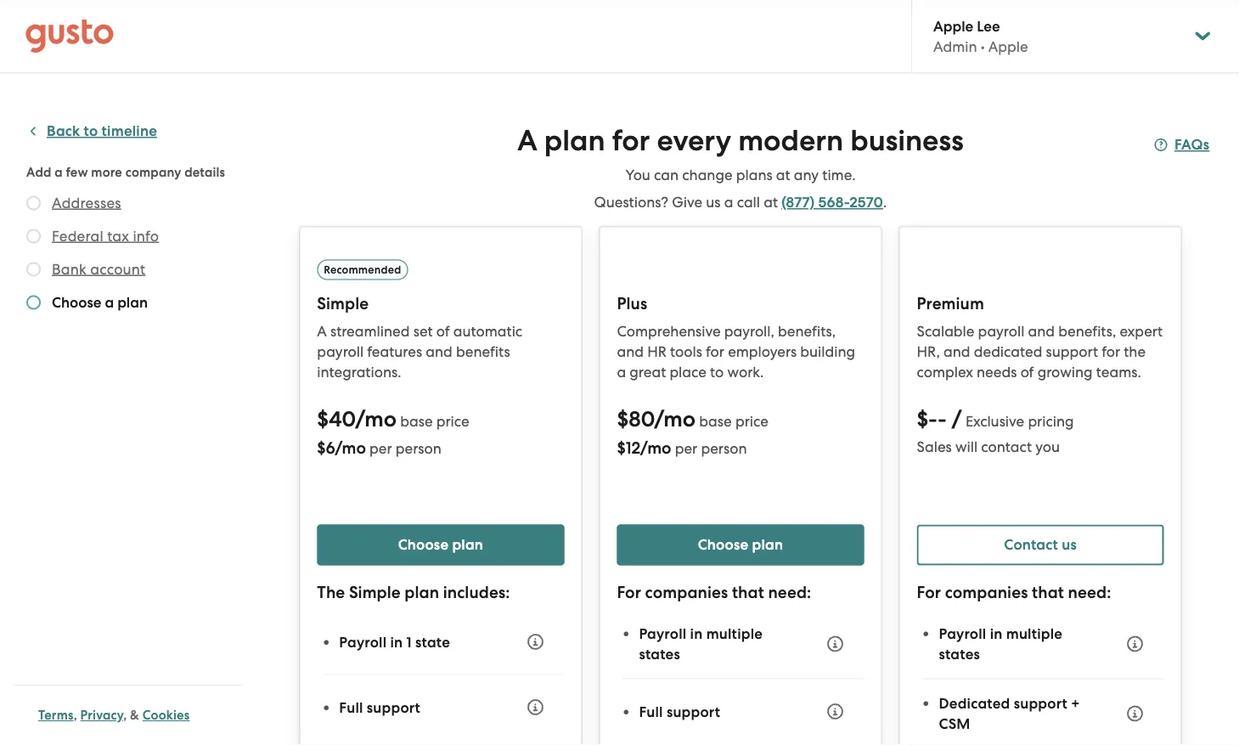 Task type: vqa. For each thing, say whether or not it's contained in the screenshot.
2nd Name.
no



Task type: locate. For each thing, give the bounding box(es) containing it.
0 horizontal spatial of
[[436, 322, 450, 339]]

check image
[[26, 196, 41, 210], [26, 262, 41, 277]]

person inside the $ 80 /mo base price $ 12 /mo per person
[[701, 440, 747, 457]]

0 horizontal spatial for
[[612, 124, 650, 158]]

includes:
[[443, 583, 510, 602]]

1 horizontal spatial of
[[1021, 363, 1035, 380]]

2 need: from the left
[[1069, 583, 1112, 602]]

simple
[[317, 294, 369, 314], [349, 583, 401, 602]]

check image left choose a plan
[[26, 295, 41, 310]]

0 vertical spatial check image
[[26, 229, 41, 243]]

person for 40
[[396, 440, 442, 457]]

1 states from the left
[[639, 646, 681, 663]]

0 vertical spatial check image
[[26, 196, 41, 210]]

1 multiple from the left
[[707, 625, 763, 642]]

1 horizontal spatial payroll
[[979, 322, 1025, 339]]

0 horizontal spatial ,
[[74, 708, 77, 723]]

(877)
[[782, 194, 815, 211]]

0 vertical spatial apple
[[934, 17, 974, 35]]

federal tax info
[[52, 227, 159, 244]]

, left 'privacy' link
[[74, 708, 77, 723]]

0 horizontal spatial payroll in multiple states
[[639, 625, 763, 663]]

per right 6
[[370, 440, 392, 457]]

2 , from the left
[[123, 708, 127, 723]]

states for /mo
[[639, 646, 681, 663]]

payroll
[[979, 322, 1025, 339], [317, 343, 364, 360]]

0 horizontal spatial benefits,
[[778, 322, 836, 339]]

full for 80
[[639, 703, 663, 720]]

add a few more company details
[[26, 164, 225, 180]]

companies
[[645, 583, 729, 602], [945, 583, 1029, 602]]

person for 80
[[701, 440, 747, 457]]

and down the set
[[426, 343, 453, 360]]

0 vertical spatial us
[[706, 194, 721, 211]]

contact us button
[[917, 525, 1165, 565]]

1 horizontal spatial need:
[[1069, 583, 1112, 602]]

for
[[617, 583, 641, 602], [917, 583, 942, 602]]

a left call
[[725, 194, 734, 211]]

0 horizontal spatial in
[[390, 633, 403, 651]]

complex
[[917, 363, 974, 380]]

1 horizontal spatial payroll
[[639, 625, 687, 642]]

1 horizontal spatial per
[[675, 440, 698, 457]]

details
[[185, 164, 225, 180]]

to right back
[[84, 122, 98, 140]]

at inside a plan for every modern business you can change plans at any time.
[[776, 167, 791, 184]]

2 base from the left
[[700, 413, 732, 430]]

2 horizontal spatial in
[[990, 625, 1003, 642]]

us right give
[[706, 194, 721, 211]]

1 horizontal spatial payroll in multiple states
[[939, 625, 1063, 663]]

per
[[370, 440, 392, 457], [675, 440, 698, 457]]

apple lee admin • apple
[[934, 17, 1029, 55]]

2 for companies that need: from the left
[[917, 583, 1112, 602]]

/mo
[[356, 406, 397, 432], [655, 406, 696, 432], [335, 438, 366, 458], [641, 438, 672, 458]]

great
[[630, 363, 666, 380]]

price down work.
[[736, 413, 769, 430]]

0 horizontal spatial full support
[[339, 699, 421, 716]]

choose plan button
[[317, 525, 565, 565], [617, 525, 865, 565]]

1 price from the left
[[437, 413, 470, 430]]

can
[[654, 167, 679, 184]]

1 vertical spatial at
[[764, 194, 778, 211]]

1 horizontal spatial full
[[639, 703, 663, 720]]

base
[[400, 413, 433, 430], [700, 413, 732, 430]]

0 horizontal spatial per
[[370, 440, 392, 457]]

premium
[[917, 294, 985, 314]]

back
[[47, 122, 80, 140]]

will
[[956, 438, 978, 455]]

1 per from the left
[[370, 440, 392, 457]]

1 vertical spatial to
[[710, 363, 724, 380]]

back to timeline
[[47, 122, 157, 140]]

streamlined
[[331, 322, 410, 339]]

a left great
[[617, 363, 626, 380]]

modern
[[739, 124, 844, 158]]

0 horizontal spatial that
[[732, 583, 765, 602]]

1 need: from the left
[[769, 583, 812, 602]]

base down the place
[[700, 413, 732, 430]]

2 horizontal spatial for
[[1102, 343, 1121, 360]]

1 horizontal spatial full support
[[639, 703, 721, 720]]

0 horizontal spatial for companies that need:
[[617, 583, 812, 602]]

2 states from the left
[[939, 646, 981, 663]]

employers
[[728, 343, 797, 360]]

check image left bank
[[26, 262, 41, 277]]

1 person from the left
[[396, 440, 442, 457]]

0 horizontal spatial payroll
[[317, 343, 364, 360]]

2 that from the left
[[1032, 583, 1065, 602]]

check image
[[26, 229, 41, 243], [26, 295, 41, 310]]

0 horizontal spatial base
[[400, 413, 433, 430]]

1 , from the left
[[74, 708, 77, 723]]

payroll in 1 state
[[339, 633, 450, 651]]

at left 'any'
[[776, 167, 791, 184]]

1 horizontal spatial base
[[700, 413, 732, 430]]

1 horizontal spatial states
[[939, 646, 981, 663]]

base inside the $ 80 /mo base price $ 12 /mo per person
[[700, 413, 732, 430]]

check image down add
[[26, 196, 41, 210]]

$-
[[917, 406, 938, 432]]

0 horizontal spatial choose
[[52, 294, 101, 311]]

price down benefits at the top of the page
[[437, 413, 470, 430]]

a
[[55, 164, 63, 180], [725, 194, 734, 211], [105, 294, 114, 311], [617, 363, 626, 380]]

choose plan button for 40
[[317, 525, 565, 565]]

payroll up integrations. at the left of the page
[[317, 343, 364, 360]]

1 horizontal spatial multiple
[[1007, 625, 1063, 642]]

1 horizontal spatial that
[[1032, 583, 1065, 602]]

1 horizontal spatial for
[[706, 343, 725, 360]]

a inside questions? give us a call at (877) 568-2570 .
[[725, 194, 734, 211]]

2 choose plan from the left
[[698, 536, 784, 554]]

a inside a streamlined set of automatic payroll features and benefits integrations.
[[317, 322, 327, 339]]

per inside $ 40 /mo base price $ 6 /mo per person
[[370, 440, 392, 457]]

payroll inside a streamlined set of automatic payroll features and benefits integrations.
[[317, 343, 364, 360]]

0 horizontal spatial choose plan button
[[317, 525, 565, 565]]

1 horizontal spatial choose plan
[[698, 536, 784, 554]]

us right contact
[[1062, 536, 1077, 554]]

support for 40
[[367, 699, 421, 716]]

2 payroll in multiple states from the left
[[939, 625, 1063, 663]]

2 choose plan button from the left
[[617, 525, 865, 565]]

payroll for 80
[[639, 625, 687, 642]]

comprehensive payroll, benefits, and hr tools for employers building a great place to work.
[[617, 322, 856, 380]]

payroll in multiple states
[[639, 625, 763, 663], [939, 625, 1063, 663]]

2 for from the left
[[917, 583, 942, 602]]

0 horizontal spatial full
[[339, 699, 363, 716]]

2 multiple from the left
[[1007, 625, 1063, 642]]

at right call
[[764, 194, 778, 211]]

in for 80
[[690, 625, 703, 642]]

0 vertical spatial a
[[518, 124, 538, 158]]

1 for from the left
[[617, 583, 641, 602]]

admin
[[934, 38, 978, 55]]

1 horizontal spatial price
[[736, 413, 769, 430]]

person
[[396, 440, 442, 457], [701, 440, 747, 457]]

1 vertical spatial check image
[[26, 295, 41, 310]]

1 choose plan from the left
[[398, 536, 484, 554]]

&
[[130, 708, 139, 723]]

that for /
[[1032, 583, 1065, 602]]

multiple for /
[[1007, 625, 1063, 642]]

80
[[629, 406, 655, 432]]

1 horizontal spatial a
[[518, 124, 538, 158]]

support
[[1047, 343, 1099, 360], [1014, 695, 1068, 712], [367, 699, 421, 716], [667, 703, 721, 720]]

1 horizontal spatial for
[[917, 583, 942, 602]]

1 horizontal spatial apple
[[989, 38, 1029, 55]]

for right tools
[[706, 343, 725, 360]]

us
[[706, 194, 721, 211], [1062, 536, 1077, 554]]

for companies that need:
[[617, 583, 812, 602], [917, 583, 1112, 602]]

-
[[938, 406, 947, 432]]

2 person from the left
[[701, 440, 747, 457]]

of down dedicated
[[1021, 363, 1035, 380]]

1 horizontal spatial person
[[701, 440, 747, 457]]

companies for /mo
[[645, 583, 729, 602]]

check image for bank account
[[26, 262, 41, 277]]

plan inside 'list'
[[117, 294, 148, 311]]

1 horizontal spatial to
[[710, 363, 724, 380]]

apple right • at the top right of page
[[989, 38, 1029, 55]]

per for 40
[[370, 440, 392, 457]]

of inside a streamlined set of automatic payroll features and benefits integrations.
[[436, 322, 450, 339]]

for companies that need: for /mo
[[617, 583, 812, 602]]

0 horizontal spatial payroll
[[339, 633, 387, 651]]

2 horizontal spatial choose
[[698, 536, 749, 554]]

to inside button
[[84, 122, 98, 140]]

0 vertical spatial to
[[84, 122, 98, 140]]

in for 40
[[390, 633, 403, 651]]

, left &
[[123, 708, 127, 723]]

payroll inside scalable payroll and benefits, expert hr, and dedicated support for the complex needs of growing teams.
[[979, 322, 1025, 339]]

1 horizontal spatial choose
[[398, 536, 449, 554]]

choose plan for 40
[[398, 536, 484, 554]]

benefits,
[[778, 322, 836, 339], [1059, 322, 1117, 339]]

0 vertical spatial payroll
[[979, 322, 1025, 339]]

contact
[[1005, 536, 1059, 554]]

account
[[90, 260, 146, 277]]

0 vertical spatial at
[[776, 167, 791, 184]]

info
[[133, 227, 159, 244]]

and inside comprehensive payroll, benefits, and hr tools for employers building a great place to work.
[[617, 343, 644, 360]]

2 benefits, from the left
[[1059, 322, 1117, 339]]

1 benefits, from the left
[[778, 322, 836, 339]]

0 horizontal spatial person
[[396, 440, 442, 457]]

2 price from the left
[[736, 413, 769, 430]]

payroll up dedicated
[[979, 322, 1025, 339]]

1 horizontal spatial benefits,
[[1059, 322, 1117, 339]]

terms , privacy , & cookies
[[38, 708, 190, 723]]

choose
[[52, 294, 101, 311], [398, 536, 449, 554], [698, 536, 749, 554]]

1 horizontal spatial for companies that need:
[[917, 583, 1112, 602]]

and inside a streamlined set of automatic payroll features and benefits integrations.
[[426, 343, 453, 360]]

0 horizontal spatial for
[[617, 583, 641, 602]]

base inside $ 40 /mo base price $ 6 /mo per person
[[400, 413, 433, 430]]

to left work.
[[710, 363, 724, 380]]

1 companies from the left
[[645, 583, 729, 602]]

cookies button
[[143, 705, 190, 726]]

and left hr
[[617, 343, 644, 360]]

/mo down 80
[[641, 438, 672, 458]]

a down "account"
[[105, 294, 114, 311]]

choose for 80
[[698, 536, 749, 554]]

1 check image from the top
[[26, 196, 41, 210]]

of right the set
[[436, 322, 450, 339]]

1 that from the left
[[732, 583, 765, 602]]

1 horizontal spatial in
[[690, 625, 703, 642]]

0 horizontal spatial choose plan
[[398, 536, 484, 554]]

for up 'teams.'
[[1102, 343, 1121, 360]]

check image left federal
[[26, 229, 41, 243]]

benefits, up growing
[[1059, 322, 1117, 339]]

to inside comprehensive payroll, benefits, and hr tools for employers building a great place to work.
[[710, 363, 724, 380]]

base for 40
[[400, 413, 433, 430]]

per right the 12
[[675, 440, 698, 457]]

0 horizontal spatial to
[[84, 122, 98, 140]]

0 horizontal spatial need:
[[769, 583, 812, 602]]

0 horizontal spatial price
[[437, 413, 470, 430]]

/mo down integrations. at the left of the page
[[356, 406, 397, 432]]

2 companies from the left
[[945, 583, 1029, 602]]

per inside the $ 80 /mo base price $ 12 /mo per person
[[675, 440, 698, 457]]

0 horizontal spatial us
[[706, 194, 721, 211]]

for for 80
[[617, 583, 641, 602]]

for up you
[[612, 124, 650, 158]]

automatic
[[454, 322, 523, 339]]

0 horizontal spatial a
[[317, 322, 327, 339]]

and
[[1029, 322, 1055, 339], [426, 343, 453, 360], [617, 343, 644, 360], [944, 343, 971, 360]]

us inside button
[[1062, 536, 1077, 554]]

that
[[732, 583, 765, 602], [1032, 583, 1065, 602]]

1 horizontal spatial ,
[[123, 708, 127, 723]]

$ 40 /mo base price $ 6 /mo per person
[[317, 406, 470, 458]]

lee
[[977, 17, 1001, 35]]

1 payroll in multiple states from the left
[[639, 625, 763, 663]]

0 horizontal spatial apple
[[934, 17, 974, 35]]

2 horizontal spatial payroll
[[939, 625, 987, 642]]

40
[[329, 406, 356, 432]]

price inside $ 40 /mo base price $ 6 /mo per person
[[437, 413, 470, 430]]

2 check image from the top
[[26, 262, 41, 277]]

payroll for -
[[939, 625, 987, 642]]

need: for /mo
[[769, 583, 812, 602]]

1 horizontal spatial choose plan button
[[617, 525, 865, 565]]

a
[[518, 124, 538, 158], [317, 322, 327, 339]]

2 check image from the top
[[26, 295, 41, 310]]

the
[[317, 583, 345, 602]]

0 horizontal spatial multiple
[[707, 625, 763, 642]]

building
[[801, 343, 856, 360]]

0 horizontal spatial companies
[[645, 583, 729, 602]]

a inside a plan for every modern business you can change plans at any time.
[[518, 124, 538, 158]]

a streamlined set of automatic payroll features and benefits integrations.
[[317, 322, 523, 380]]

simple right the
[[349, 583, 401, 602]]

contact
[[982, 438, 1032, 455]]

base down a streamlined set of automatic payroll features and benefits integrations.
[[400, 413, 433, 430]]

0 vertical spatial of
[[436, 322, 450, 339]]

1 vertical spatial a
[[317, 322, 327, 339]]

benefits, up building
[[778, 322, 836, 339]]

1 choose plan button from the left
[[317, 525, 565, 565]]

1 vertical spatial us
[[1062, 536, 1077, 554]]

1 horizontal spatial companies
[[945, 583, 1029, 602]]

1 vertical spatial payroll
[[317, 343, 364, 360]]

a left few
[[55, 164, 63, 180]]

payroll
[[639, 625, 687, 642], [939, 625, 987, 642], [339, 633, 387, 651]]

benefits
[[456, 343, 510, 360]]

apple up the admin
[[934, 17, 974, 35]]

1 vertical spatial check image
[[26, 262, 41, 277]]

1 base from the left
[[400, 413, 433, 430]]

full support
[[339, 699, 421, 716], [639, 703, 721, 720]]

plans
[[737, 167, 773, 184]]

full support for 80
[[639, 703, 721, 720]]

person inside $ 40 /mo base price $ 6 /mo per person
[[396, 440, 442, 457]]

recommended
[[324, 263, 401, 276]]

2 per from the left
[[675, 440, 698, 457]]

support inside dedicated support + csm
[[1014, 695, 1068, 712]]

per for 80
[[675, 440, 698, 457]]

1 horizontal spatial us
[[1062, 536, 1077, 554]]

us inside questions? give us a call at (877) 568-2570 .
[[706, 194, 721, 211]]

1 for companies that need: from the left
[[617, 583, 812, 602]]

price inside the $ 80 /mo base price $ 12 /mo per person
[[736, 413, 769, 430]]

0 horizontal spatial states
[[639, 646, 681, 663]]

1 vertical spatial of
[[1021, 363, 1035, 380]]

simple up streamlined
[[317, 294, 369, 314]]



Task type: describe. For each thing, give the bounding box(es) containing it.
you
[[626, 167, 651, 184]]

1
[[407, 633, 412, 651]]

scalable payroll and benefits, expert hr, and dedicated support for the complex needs of growing teams.
[[917, 322, 1163, 380]]

questions? give us a call at (877) 568-2570 .
[[594, 194, 887, 211]]

the
[[1124, 343, 1146, 360]]

addresses
[[52, 194, 121, 211]]

states for /
[[939, 646, 981, 663]]

at inside questions? give us a call at (877) 568-2570 .
[[764, 194, 778, 211]]

a inside comprehensive payroll, benefits, and hr tools for employers building a great place to work.
[[617, 363, 626, 380]]

comprehensive
[[617, 322, 721, 339]]

federal tax info button
[[52, 226, 159, 246]]

benefits, inside scalable payroll and benefits, expert hr, and dedicated support for the complex needs of growing teams.
[[1059, 322, 1117, 339]]

payroll,
[[725, 322, 775, 339]]

bank account
[[52, 260, 146, 277]]

sales
[[917, 438, 952, 455]]

work.
[[728, 363, 764, 380]]

base for 80
[[700, 413, 732, 430]]

terms
[[38, 708, 74, 723]]

terms link
[[38, 708, 74, 723]]

any
[[794, 167, 819, 184]]

check image for addresses
[[26, 196, 41, 210]]

in for -
[[990, 625, 1003, 642]]

1 vertical spatial apple
[[989, 38, 1029, 55]]

$-- / exclusive pricing sales will contact you
[[917, 406, 1075, 455]]

plus
[[617, 294, 648, 314]]

/
[[952, 406, 962, 432]]

companies for /
[[945, 583, 1029, 602]]

faqs button
[[1155, 135, 1210, 155]]

timeline
[[102, 122, 157, 140]]

$ 80 /mo base price $ 12 /mo per person
[[617, 406, 769, 458]]

a for streamlined
[[317, 322, 327, 339]]

and down 'scalable'
[[944, 343, 971, 360]]

for inside scalable payroll and benefits, expert hr, and dedicated support for the complex needs of growing teams.
[[1102, 343, 1121, 360]]

choose plan for 80
[[698, 536, 784, 554]]

need: for /
[[1069, 583, 1112, 602]]

tax
[[107, 227, 129, 244]]

of inside scalable payroll and benefits, expert hr, and dedicated support for the complex needs of growing teams.
[[1021, 363, 1035, 380]]

for inside a plan for every modern business you can change plans at any time.
[[612, 124, 650, 158]]

contact us
[[1005, 536, 1077, 554]]

growing
[[1038, 363, 1093, 380]]

support for -
[[1014, 695, 1068, 712]]

(877) 568-2570 link
[[782, 194, 884, 211]]

payroll in multiple states for /mo
[[639, 625, 763, 663]]

full for 40
[[339, 699, 363, 716]]

.
[[884, 194, 887, 211]]

give
[[672, 194, 703, 211]]

choose a plan list
[[26, 192, 235, 316]]

for for -
[[917, 583, 942, 602]]

dedicated
[[974, 343, 1043, 360]]

privacy
[[80, 708, 123, 723]]

choose for 40
[[398, 536, 449, 554]]

for inside comprehensive payroll, benefits, and hr tools for employers building a great place to work.
[[706, 343, 725, 360]]

full support for 40
[[339, 699, 421, 716]]

business
[[851, 124, 964, 158]]

faqs
[[1175, 136, 1210, 153]]

federal
[[52, 227, 103, 244]]

privacy link
[[80, 708, 123, 723]]

home image
[[25, 19, 114, 53]]

cookies
[[143, 708, 190, 723]]

a inside 'list'
[[105, 294, 114, 311]]

dedicated
[[939, 695, 1011, 712]]

exclusive
[[966, 413, 1025, 430]]

/mo down the place
[[655, 406, 696, 432]]

1 check image from the top
[[26, 229, 41, 243]]

add
[[26, 164, 51, 180]]

payroll for 40
[[339, 633, 387, 651]]

benefits, inside comprehensive payroll, benefits, and hr tools for employers building a great place to work.
[[778, 322, 836, 339]]

6
[[326, 438, 335, 458]]

multiple for /mo
[[707, 625, 763, 642]]

+
[[1072, 695, 1080, 712]]

state
[[416, 633, 450, 651]]

price for 40
[[437, 413, 470, 430]]

that for /mo
[[732, 583, 765, 602]]

few
[[66, 164, 88, 180]]

every
[[657, 124, 732, 158]]

hr,
[[917, 343, 940, 360]]

0 vertical spatial simple
[[317, 294, 369, 314]]

needs
[[977, 363, 1017, 380]]

call
[[737, 194, 760, 211]]

dedicated support + csm
[[939, 695, 1080, 733]]

/mo down 40
[[335, 438, 366, 458]]

scalable
[[917, 322, 975, 339]]

choose plan button for 80
[[617, 525, 865, 565]]

choose a plan
[[52, 294, 148, 311]]

support for 80
[[667, 703, 721, 720]]

you
[[1036, 438, 1060, 455]]

more
[[91, 164, 122, 180]]

price for 80
[[736, 413, 769, 430]]

integrations.
[[317, 363, 402, 380]]

company
[[126, 164, 181, 180]]

and up dedicated
[[1029, 322, 1055, 339]]

2570
[[850, 194, 884, 211]]

•
[[981, 38, 985, 55]]

568-
[[819, 194, 850, 211]]

bank
[[52, 260, 87, 277]]

1 vertical spatial simple
[[349, 583, 401, 602]]

payroll in multiple states for /
[[939, 625, 1063, 663]]

a plan for every modern business you can change plans at any time.
[[518, 124, 964, 184]]

plan inside a plan for every modern business you can change plans at any time.
[[545, 124, 605, 158]]

expert
[[1120, 322, 1163, 339]]

questions?
[[594, 194, 669, 211]]

tools
[[670, 343, 703, 360]]

choose inside 'list'
[[52, 294, 101, 311]]

support inside scalable payroll and benefits, expert hr, and dedicated support for the complex needs of growing teams.
[[1047, 343, 1099, 360]]

set
[[414, 322, 433, 339]]

teams.
[[1097, 363, 1142, 380]]

features
[[367, 343, 422, 360]]

back to timeline button
[[26, 121, 157, 141]]

a for plan
[[518, 124, 538, 158]]

12
[[626, 438, 641, 458]]

pricing
[[1028, 413, 1075, 430]]

change
[[683, 167, 733, 184]]

for companies that need: for /
[[917, 583, 1112, 602]]



